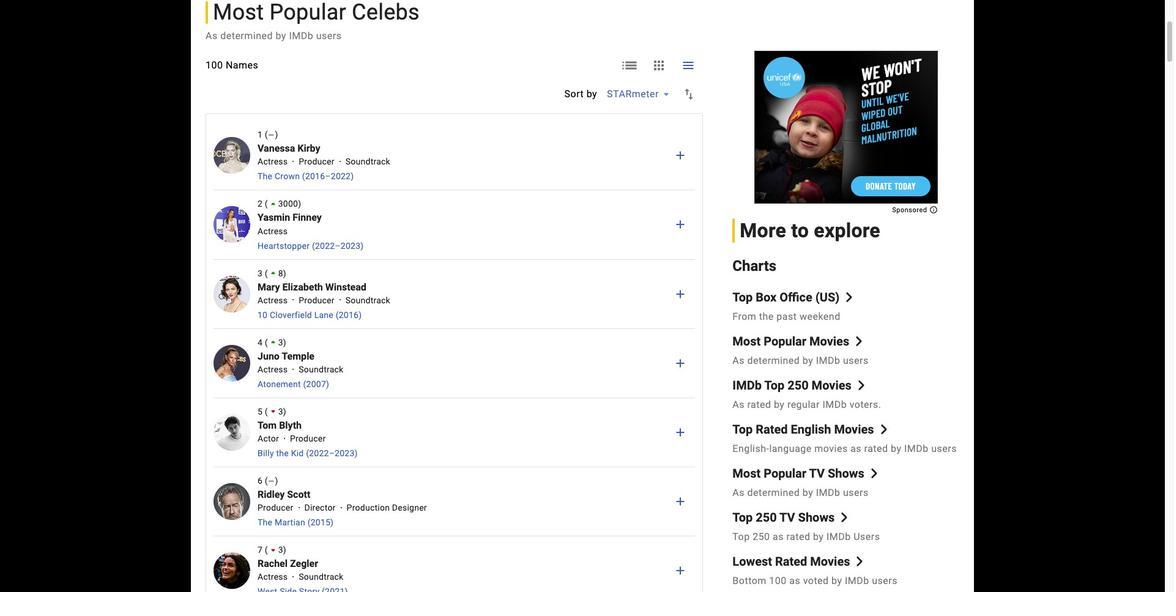 Task type: describe. For each thing, give the bounding box(es) containing it.
3 (
[[258, 268, 268, 278]]

popular for tv
[[764, 466, 807, 481]]

scott
[[287, 489, 310, 501]]

producer for blyth
[[290, 434, 326, 444]]

) for vanessa kirby
[[275, 130, 278, 140]]

4 (
[[258, 338, 268, 347]]

soundtrack up (2007)
[[299, 365, 344, 374]]

the crown (2016–2022)
[[258, 172, 354, 181]]

as up 100 names
[[206, 30, 218, 41]]

bottom
[[733, 575, 767, 587]]

atonement (2007)
[[258, 379, 329, 389]]

6
[[258, 476, 263, 486]]

top box office (us)
[[733, 290, 840, 305]]

3 for juno
[[278, 338, 283, 347]]

actress for juno
[[258, 365, 288, 374]]

soundtrack down zegler
[[299, 572, 344, 582]]

vanessa
[[258, 143, 295, 154]]

kid
[[291, 449, 304, 458]]

top for top rated english movies
[[733, 422, 753, 437]]

2 vertical spatial rated
[[787, 531, 811, 543]]

yasmin finney link
[[258, 212, 322, 224]]

ranking 5 element
[[258, 405, 358, 418]]

3000
[[278, 199, 298, 209]]

as for most popular movies
[[733, 355, 745, 366]]

as rated by regular imdb voters.
[[733, 399, 882, 410]]

actress inside "yasmin finney actress heartstopper (2022–2023)"
[[258, 226, 288, 236]]

top for top 250 as rated by imdb users
[[733, 531, 750, 543]]

finney
[[293, 212, 322, 224]]

regular
[[788, 399, 820, 410]]

temple
[[282, 350, 315, 362]]

7
[[258, 545, 263, 555]]

rachel zegler
[[258, 558, 318, 570]]

2 (
[[258, 199, 268, 209]]

soundtrack up the (2016)
[[346, 295, 390, 305]]

imdb top 250 movies link
[[733, 378, 866, 393]]

2
[[258, 199, 263, 209]]

mary elizabeth winstead
[[258, 281, 366, 293]]

director
[[304, 503, 336, 513]]

ranking 2 element
[[258, 198, 364, 210]]

4
[[258, 338, 263, 347]]

cloverfield
[[270, 310, 312, 320]]

top 250 tv shows
[[733, 510, 835, 525]]

tom blyth link
[[258, 420, 302, 431]]

soundtrack up (2016–2022)
[[346, 157, 390, 167]]

determined for most popular tv shows
[[747, 487, 800, 498]]

most for most popular movies
[[733, 334, 761, 349]]

moved down 3 in ranking element for tom
[[267, 405, 283, 418]]

10 cloverfield lane (2016) button
[[258, 310, 390, 320]]

top rated english movies link
[[733, 422, 889, 437]]

rachel zegler image
[[214, 553, 250, 590]]

bottom 100 as voted by imdb users
[[733, 575, 898, 587]]

add to list image for juno temple
[[673, 356, 688, 371]]

ranking 3 element
[[258, 267, 390, 280]]

) for tom blyth
[[283, 407, 286, 417]]

juno temple link
[[258, 350, 315, 362]]

kirby
[[298, 143, 320, 154]]

10 cloverfield lane (2016)
[[258, 310, 362, 320]]

arrow drop up image for yasmin finney
[[267, 198, 280, 210]]

grid view image
[[652, 58, 667, 73]]

the martian (2015) button
[[258, 518, 427, 528]]

2 horizontal spatial as
[[851, 443, 862, 454]]

english-
[[733, 443, 770, 454]]

selected:  compact view image
[[681, 58, 696, 73]]

actress for vanessa
[[258, 157, 288, 167]]

as for imdb top 250 movies
[[733, 399, 745, 410]]

mary elizabeth winstead at an event for suspiria (2018) image
[[214, 276, 250, 312]]

( for rachel zegler
[[265, 545, 268, 555]]

detailed view image
[[623, 58, 637, 73]]

1
[[258, 130, 263, 140]]

) for rachel zegler
[[283, 545, 286, 555]]

3 for rachel
[[278, 545, 283, 555]]

juno temple
[[258, 350, 315, 362]]

producer for elizabeth
[[299, 295, 335, 305]]

vanessa kirby
[[258, 143, 320, 154]]

english-language movies as rated by imdb users
[[733, 443, 957, 454]]

designer
[[392, 503, 427, 513]]

as for top 250 tv shows
[[773, 531, 784, 543]]

7 (
[[258, 545, 268, 555]]

250 for as
[[753, 531, 770, 543]]

rated for top
[[756, 422, 788, 437]]

top for top box office (us)
[[733, 290, 753, 305]]

as determined by imdb users for most popular tv shows
[[733, 487, 869, 498]]

(2007)
[[303, 379, 329, 389]]

lane
[[314, 310, 334, 320]]

top for top 250 tv shows
[[733, 510, 753, 525]]

the martian (2015)
[[258, 518, 334, 528]]

the crown (2016–2022) button
[[258, 172, 390, 181]]

yasmin finney image
[[214, 207, 250, 243]]

tom blyth
[[258, 420, 302, 431]]

english
[[791, 422, 831, 437]]

the for ridley
[[258, 518, 272, 528]]

rachel zegler link
[[258, 558, 318, 570]]

as for most popular tv shows
[[733, 487, 745, 498]]

movies
[[815, 443, 848, 454]]

yasmin finney actress heartstopper (2022–2023)
[[258, 212, 364, 251]]

actress for rachel
[[258, 572, 288, 582]]

add to list image for ridley scott
[[673, 495, 688, 509]]

from the past weekend
[[733, 311, 841, 322]]

juno temple at an event for the 73rd primetime emmy awards (2021) image
[[214, 345, 250, 382]]

most popular tv shows
[[733, 466, 865, 481]]

250 for tv
[[756, 510, 777, 525]]

5
[[258, 407, 263, 417]]

vanessa kirby image
[[214, 137, 250, 174]]

rated for lowest
[[775, 554, 807, 569]]

blyth
[[279, 420, 302, 431]]

voted
[[803, 575, 829, 587]]

ridley scott
[[258, 489, 310, 501]]

no rank change element for vanessa
[[268, 132, 275, 138]]

( for yasmin finney
[[265, 199, 268, 209]]

1 vertical spatial (2022–2023)
[[306, 449, 358, 458]]

heartstopper (2022–2023) button
[[258, 241, 364, 251]]

moved up 3 in ranking element
[[267, 336, 283, 349]]

language
[[770, 443, 812, 454]]

tom
[[258, 420, 277, 431]]

) for mary elizabeth winstead
[[283, 268, 286, 278]]

) for yasmin finney
[[298, 199, 301, 209]]

) for ridley scott
[[275, 476, 278, 486]]

3 for tom
[[278, 407, 283, 417]]

0 vertical spatial arrow drop down image
[[659, 87, 674, 102]]

add to list image for vanessa kirby
[[673, 148, 688, 163]]

box
[[756, 290, 777, 305]]

chevron right inline image for top box office (us)
[[845, 292, 855, 302]]



Task type: vqa. For each thing, say whether or not it's contained in the screenshot.


Task type: locate. For each thing, give the bounding box(es) containing it.
producer
[[299, 157, 335, 167], [299, 295, 335, 305], [290, 434, 326, 444], [258, 503, 293, 513]]

1 vertical spatial popular
[[764, 466, 807, 481]]

add to list image for tom blyth
[[673, 425, 688, 440]]

) inside 'ranking 2' element
[[298, 199, 301, 209]]

actor
[[258, 434, 279, 444]]

atonement
[[258, 379, 301, 389]]

producer down ridley
[[258, 503, 293, 513]]

3 inside ranking 5 element
[[278, 407, 283, 417]]

chevron right inline image inside top 250 tv shows link
[[840, 513, 850, 522]]

3 up rachel zegler
[[278, 545, 283, 555]]

movies
[[810, 334, 850, 349], [812, 378, 852, 393], [834, 422, 874, 437], [810, 554, 850, 569]]

0 vertical spatial as
[[851, 443, 862, 454]]

lowest rated movies link
[[733, 554, 865, 569]]

1 vertical spatial as
[[773, 531, 784, 543]]

( right 6 on the bottom
[[265, 476, 268, 486]]

martian
[[275, 518, 305, 528]]

( for mary elizabeth winstead
[[265, 268, 268, 278]]

rachel
[[258, 558, 288, 570]]

1 vertical spatial arrow drop down image
[[267, 405, 280, 418]]

no rank change element right 1
[[268, 132, 275, 138]]

tom blyth image
[[214, 414, 250, 451]]

100 down lowest rated movies
[[769, 575, 787, 587]]

arrow drop down image right "7"
[[267, 544, 280, 557]]

producer for kirby
[[299, 157, 335, 167]]

moved down 3 in ranking element
[[267, 405, 283, 418], [267, 544, 283, 557]]

0 vertical spatial no rank change element
[[268, 132, 275, 138]]

5 add to list image from the top
[[673, 564, 688, 579]]

0 horizontal spatial 100
[[206, 59, 223, 71]]

1 vertical spatial tv
[[780, 510, 795, 525]]

ranking 7 element
[[258, 544, 348, 557]]

ridley scott image
[[214, 484, 250, 520]]

1 add to list image from the top
[[673, 148, 688, 163]]

ridley
[[258, 489, 285, 501]]

imdb top 250 movies
[[733, 378, 852, 393]]

2 vertical spatial arrow drop down image
[[267, 544, 280, 557]]

) inside ranking 4 element
[[283, 338, 286, 347]]

3 arrow drop up image from the top
[[267, 336, 280, 349]]

determined up names
[[220, 30, 273, 41]]

sponsored content section
[[754, 51, 938, 214]]

as
[[851, 443, 862, 454], [773, 531, 784, 543], [790, 575, 801, 587]]

chevron right inline image for most popular movies
[[854, 336, 864, 346]]

chevron right inline image for top rated english movies
[[879, 424, 889, 434]]

add to list image for rachel zegler
[[673, 564, 688, 579]]

( right 5
[[265, 407, 268, 417]]

1 horizontal spatial 100
[[769, 575, 787, 587]]

0 vertical spatial add to list image
[[673, 218, 688, 232]]

1 horizontal spatial the
[[759, 311, 774, 322]]

1 vertical spatial rated
[[864, 443, 888, 454]]

1 vertical spatial most
[[733, 466, 761, 481]]

1 (
[[258, 130, 268, 140]]

2 moved down 3 in ranking element from the top
[[267, 544, 283, 557]]

the
[[759, 311, 774, 322], [276, 449, 289, 458]]

) up 'finney'
[[298, 199, 301, 209]]

the left crown
[[258, 172, 272, 181]]

shows
[[828, 466, 865, 481], [798, 510, 835, 525]]

add to list image for yasmin finney
[[673, 218, 688, 232]]

) inside ranking 5 element
[[283, 407, 286, 417]]

2 popular from the top
[[764, 466, 807, 481]]

2 actress from the top
[[258, 226, 288, 236]]

arrow drop down image right 5
[[267, 405, 280, 418]]

chevron right inline image for top 250 tv shows
[[840, 513, 850, 522]]

shows for most popular tv shows
[[828, 466, 865, 481]]

as for lowest rated movies
[[790, 575, 801, 587]]

1 vertical spatial moved down 3 in ranking element
[[267, 544, 283, 557]]

winstead
[[325, 281, 366, 293]]

actress for mary
[[258, 295, 288, 305]]

0 horizontal spatial as
[[773, 531, 784, 543]]

1 vertical spatial 100
[[769, 575, 787, 587]]

actress down juno
[[258, 365, 288, 374]]

most for most popular tv shows
[[733, 466, 761, 481]]

0 vertical spatial popular
[[764, 334, 807, 349]]

as determined by imdb users for most popular movies
[[733, 355, 869, 366]]

(2022–2023) inside "yasmin finney actress heartstopper (2022–2023)"
[[312, 241, 364, 251]]

rated down imdb top 250 movies
[[747, 399, 771, 410]]

users
[[316, 30, 342, 41], [843, 355, 869, 366], [932, 443, 957, 454], [843, 487, 869, 498], [872, 575, 898, 587]]

2 the from the top
[[258, 518, 272, 528]]

1 vertical spatial add to list image
[[673, 356, 688, 371]]

( for vanessa kirby
[[265, 130, 268, 140]]

add to list image
[[673, 218, 688, 232], [673, 356, 688, 371]]

actress down yasmin
[[258, 226, 288, 236]]

billy
[[258, 449, 274, 458]]

1 horizontal spatial as
[[790, 575, 801, 587]]

imdb
[[289, 30, 313, 41], [816, 355, 841, 366], [733, 378, 762, 393], [823, 399, 847, 410], [904, 443, 929, 454], [816, 487, 841, 498], [827, 531, 851, 543], [845, 575, 869, 587]]

explore
[[814, 219, 881, 242]]

top 250 tv shows link
[[733, 510, 850, 525]]

2 no rank change element from the top
[[268, 478, 275, 484]]

arrow drop down image for rachel zegler
[[267, 544, 280, 557]]

( inside 'ranking 2' element
[[265, 199, 268, 209]]

tv down movies
[[809, 466, 825, 481]]

voters.
[[850, 399, 882, 410]]

crown
[[275, 172, 300, 181]]

popular for movies
[[764, 334, 807, 349]]

) up tom blyth
[[283, 407, 286, 417]]

as down english-
[[733, 487, 745, 498]]

chevron right inline image inside the "imdb top 250 movies" "link"
[[857, 380, 866, 390]]

add to list image for mary elizabeth winstead
[[673, 287, 688, 301]]

as determined by imdb users down most popular tv shows
[[733, 487, 869, 498]]

1 vertical spatial rated
[[775, 554, 807, 569]]

soundtrack
[[346, 157, 390, 167], [346, 295, 390, 305], [299, 365, 344, 374], [299, 572, 344, 582]]

producer down mary elizabeth winstead 'link'
[[299, 295, 335, 305]]

3 ( from the top
[[265, 268, 268, 278]]

vanessa kirby link
[[258, 143, 320, 154]]

5 ( from the top
[[265, 407, 268, 417]]

1 ( from the top
[[265, 130, 268, 140]]

arrow drop down image for tom blyth
[[267, 405, 280, 418]]

) inside ranking 7 element
[[283, 545, 286, 555]]

1 vertical spatial arrow drop up image
[[267, 267, 280, 280]]

weekend
[[800, 311, 841, 322]]

top rated english movies
[[733, 422, 874, 437]]

chevron right inline image for lowest rated movies
[[855, 557, 865, 566]]

actress down rachel on the left bottom
[[258, 572, 288, 582]]

(2015)
[[308, 518, 334, 528]]

the for vanessa
[[258, 172, 272, 181]]

shows for top 250 tv shows
[[798, 510, 835, 525]]

ranking 6 element
[[258, 476, 427, 486]]

250 up lowest
[[753, 531, 770, 543]]

arrow drop up image right 4
[[267, 336, 280, 349]]

2 vertical spatial as
[[790, 575, 801, 587]]

3 inside ranking 7 element
[[278, 545, 283, 555]]

most popular movies link
[[733, 334, 864, 349]]

shows up the top 250 as rated by imdb users
[[798, 510, 835, 525]]

ranking 4 element
[[258, 336, 344, 349]]

movies up as rated by regular imdb voters.
[[812, 378, 852, 393]]

5 actress from the top
[[258, 572, 288, 582]]

as down lowest rated movies
[[790, 575, 801, 587]]

(2016–2022)
[[302, 172, 354, 181]]

no rank change element inside the 'ranking 6' element
[[268, 478, 275, 484]]

as right movies
[[851, 443, 862, 454]]

( for tom blyth
[[265, 407, 268, 417]]

( for ridley scott
[[265, 476, 268, 486]]

( inside ranking 7 element
[[265, 545, 268, 555]]

zegler
[[290, 558, 318, 570]]

most
[[733, 334, 761, 349], [733, 466, 761, 481]]

3 up tom blyth
[[278, 407, 283, 417]]

arrow drop up image for juno temple
[[267, 336, 280, 349]]

1 most from the top
[[733, 334, 761, 349]]

most popular movies
[[733, 334, 850, 349]]

arrow drop up image for mary elizabeth winstead
[[267, 267, 280, 280]]

ranking 1 element
[[258, 130, 390, 140]]

moved down 3 in ranking element up tom blyth
[[267, 405, 283, 418]]

no rank change image for vanessa kirby
[[268, 132, 274, 138]]

1 vertical spatial no rank change image
[[268, 478, 274, 484]]

to
[[791, 219, 809, 242]]

shows down the english-language movies as rated by imdb users
[[828, 466, 865, 481]]

1 horizontal spatial tv
[[809, 466, 825, 481]]

chevron right inline image inside top box office (us) link
[[845, 292, 855, 302]]

0 horizontal spatial tv
[[780, 510, 795, 525]]

250 up regular
[[788, 378, 809, 393]]

no rank change element
[[268, 132, 275, 138], [268, 478, 275, 484]]

0 vertical spatial arrow drop up image
[[267, 198, 280, 210]]

as
[[206, 30, 218, 41], [733, 355, 745, 366], [733, 399, 745, 410], [733, 487, 745, 498]]

most popular tv shows link
[[733, 466, 879, 481]]

users
[[854, 531, 880, 543]]

as determined by imdb users up names
[[206, 30, 342, 41]]

determined down 'most popular movies'
[[747, 355, 800, 366]]

1 the from the top
[[258, 172, 272, 181]]

arrow drop down image left change sort by direction icon on the right of page
[[659, 87, 674, 102]]

top 250 as rated by imdb users
[[733, 531, 880, 543]]

no rank change image right 6 on the bottom
[[268, 478, 274, 484]]

determined up top 250 tv shows
[[747, 487, 800, 498]]

0 vertical spatial as determined by imdb users
[[206, 30, 342, 41]]

rated up chevron right inline icon
[[864, 443, 888, 454]]

actress down mary
[[258, 295, 288, 305]]

moved up 8 in ranking element
[[267, 267, 283, 280]]

the for billy
[[276, 449, 289, 458]]

0 vertical spatial determined
[[220, 30, 273, 41]]

no rank change image for ridley scott
[[268, 478, 274, 484]]

juno
[[258, 350, 280, 362]]

tv for 250
[[780, 510, 795, 525]]

( for juno temple
[[265, 338, 268, 347]]

100
[[206, 59, 223, 71], [769, 575, 787, 587]]

moved up 3000 in ranking element
[[267, 198, 298, 210]]

1 popular from the top
[[764, 334, 807, 349]]

( inside ranking 5 element
[[265, 407, 268, 417]]

1 add to list image from the top
[[673, 218, 688, 232]]

office
[[780, 290, 813, 305]]

2 add to list image from the top
[[673, 356, 688, 371]]

1 actress from the top
[[258, 157, 288, 167]]

as down top 250 tv shows
[[773, 531, 784, 543]]

the down box at the right of page
[[759, 311, 774, 322]]

arrow drop down image
[[659, 87, 674, 102], [267, 405, 280, 418], [267, 544, 280, 557]]

add to list image
[[673, 148, 688, 163], [673, 287, 688, 301], [673, 425, 688, 440], [673, 495, 688, 509], [673, 564, 688, 579]]

( right 4
[[265, 338, 268, 347]]

determined for most popular movies
[[747, 355, 800, 366]]

3 add to list image from the top
[[673, 425, 688, 440]]

chevron right inline image for imdb top 250 movies
[[857, 380, 866, 390]]

3
[[258, 268, 263, 278], [278, 338, 283, 347], [278, 407, 283, 417], [278, 545, 283, 555]]

0 vertical spatial rated
[[747, 399, 771, 410]]

1 no rank change image from the top
[[268, 132, 274, 138]]

arrow drop up image right 2
[[267, 198, 280, 210]]

sort
[[565, 88, 584, 100]]

actress
[[258, 157, 288, 167], [258, 226, 288, 236], [258, 295, 288, 305], [258, 365, 288, 374], [258, 572, 288, 582]]

no rank change element for ridley
[[268, 478, 275, 484]]

producer down the kirby
[[299, 157, 335, 167]]

tv up the top 250 as rated by imdb users
[[780, 510, 795, 525]]

chevron right inline image inside lowest rated movies link
[[855, 557, 865, 566]]

2 ( from the top
[[265, 199, 268, 209]]

elizabeth
[[282, 281, 323, 293]]

0 vertical spatial most
[[733, 334, 761, 349]]

popular down from the past weekend
[[764, 334, 807, 349]]

1 horizontal spatial rated
[[787, 531, 811, 543]]

0 vertical spatial 100
[[206, 59, 223, 71]]

1 vertical spatial as determined by imdb users
[[733, 355, 869, 366]]

rated
[[756, 422, 788, 437], [775, 554, 807, 569]]

no rank change image inside the 'ranking 6' element
[[268, 478, 274, 484]]

atonement (2007) button
[[258, 379, 344, 389]]

0 vertical spatial no rank change image
[[268, 132, 274, 138]]

( inside ranking 4 element
[[265, 338, 268, 347]]

(2022–2023) up ranking 3 element
[[312, 241, 364, 251]]

) up 'juno temple'
[[283, 338, 286, 347]]

by
[[276, 30, 286, 41], [587, 88, 597, 100], [803, 355, 813, 366], [774, 399, 785, 410], [891, 443, 902, 454], [803, 487, 813, 498], [813, 531, 824, 543], [832, 575, 842, 587]]

( right 1
[[265, 130, 268, 140]]

arrow drop up image
[[267, 198, 280, 210], [267, 267, 280, 280], [267, 336, 280, 349]]

moved down 3 in ranking element for rachel
[[267, 544, 283, 557]]

) right 6 (
[[275, 476, 278, 486]]

heartstopper
[[258, 241, 310, 251]]

) up vanessa
[[275, 130, 278, 140]]

1 vertical spatial determined
[[747, 355, 800, 366]]

billy the kid (2022–2023)
[[258, 449, 358, 458]]

more
[[740, 219, 786, 242]]

sponsored
[[892, 206, 929, 214]]

production
[[347, 503, 390, 513]]

0 vertical spatial tv
[[809, 466, 825, 481]]

0 vertical spatial 250
[[788, 378, 809, 393]]

popular
[[764, 334, 807, 349], [764, 466, 807, 481]]

2 vertical spatial as determined by imdb users
[[733, 487, 869, 498]]

5 (
[[258, 407, 268, 417]]

0 horizontal spatial rated
[[747, 399, 771, 410]]

1 vertical spatial shows
[[798, 510, 835, 525]]

0 vertical spatial rated
[[756, 422, 788, 437]]

sort by
[[565, 88, 597, 100]]

starmeter
[[607, 88, 659, 100]]

production designer
[[347, 503, 427, 513]]

100 names
[[206, 59, 258, 71]]

8
[[278, 268, 283, 278]]

tv for popular
[[809, 466, 825, 481]]

the left the kid
[[276, 449, 289, 458]]

2 vertical spatial arrow drop up image
[[267, 336, 280, 349]]

) right 3 (
[[283, 268, 286, 278]]

2 arrow drop up image from the top
[[267, 267, 280, 280]]

) inside ranking 3 element
[[283, 268, 286, 278]]

actress down vanessa
[[258, 157, 288, 167]]

3 up 'juno temple'
[[278, 338, 283, 347]]

1 no rank change element from the top
[[268, 132, 275, 138]]

2 most from the top
[[733, 466, 761, 481]]

6 (
[[258, 476, 268, 486]]

1 moved down 3 in ranking element from the top
[[267, 405, 283, 418]]

1 vertical spatial the
[[258, 518, 272, 528]]

( inside ranking 3 element
[[265, 268, 268, 278]]

chevron right inline image inside most popular movies 'link'
[[854, 336, 864, 346]]

0 vertical spatial shows
[[828, 466, 865, 481]]

1 vertical spatial the
[[276, 449, 289, 458]]

0 vertical spatial the
[[759, 311, 774, 322]]

past
[[777, 311, 797, 322]]

rated down top 250 tv shows link
[[787, 531, 811, 543]]

moved down 3 in ranking element up rachel on the left bottom
[[267, 544, 283, 557]]

mary elizabeth winstead link
[[258, 281, 366, 293]]

0 vertical spatial the
[[258, 172, 272, 181]]

( up mary
[[265, 268, 268, 278]]

no rank change image right 1
[[268, 132, 274, 138]]

2 horizontal spatial rated
[[864, 443, 888, 454]]

1 vertical spatial no rank change element
[[268, 478, 275, 484]]

most down from
[[733, 334, 761, 349]]

mary
[[258, 281, 280, 293]]

change sort by direction image
[[682, 87, 696, 102]]

no rank change image
[[268, 132, 274, 138], [268, 478, 274, 484]]

chevron right inline image
[[845, 292, 855, 302], [854, 336, 864, 346], [857, 380, 866, 390], [879, 424, 889, 434], [840, 513, 850, 522], [855, 557, 865, 566]]

1 arrow drop up image from the top
[[267, 198, 280, 210]]

4 actress from the top
[[258, 365, 288, 374]]

movies up the english-language movies as rated by imdb users
[[834, 422, 874, 437]]

3 inside ranking 4 element
[[278, 338, 283, 347]]

no rank change element inside ranking 1 element
[[268, 132, 275, 138]]

2 vertical spatial determined
[[747, 487, 800, 498]]

7 ( from the top
[[265, 545, 268, 555]]

( right 2
[[265, 199, 268, 209]]

2 no rank change image from the top
[[268, 478, 274, 484]]

arrow drop up image up mary
[[267, 267, 280, 280]]

0 horizontal spatial the
[[276, 449, 289, 458]]

3 actress from the top
[[258, 295, 288, 305]]

the
[[258, 172, 272, 181], [258, 518, 272, 528]]

popular down language
[[764, 466, 807, 481]]

from
[[733, 311, 757, 322]]

) up rachel zegler
[[283, 545, 286, 555]]

100 left names
[[206, 59, 223, 71]]

lowest
[[733, 554, 772, 569]]

0 vertical spatial (2022–2023)
[[312, 241, 364, 251]]

) for juno temple
[[283, 338, 286, 347]]

producer up billy the kid (2022–2023) button at the bottom left
[[290, 434, 326, 444]]

4 ( from the top
[[265, 338, 268, 347]]

3 left moved up 8 in ranking element
[[258, 268, 263, 278]]

movies up voted
[[810, 554, 850, 569]]

lowest rated movies
[[733, 554, 850, 569]]

no rank change image inside ranking 1 element
[[268, 132, 274, 138]]

6 ( from the top
[[265, 476, 268, 486]]

the left martian
[[258, 518, 272, 528]]

as up english-
[[733, 399, 745, 410]]

yasmin
[[258, 212, 290, 224]]

billy the kid (2022–2023) button
[[258, 449, 358, 458]]

as determined by imdb users down most popular movies 'link' at the bottom right
[[733, 355, 869, 366]]

250 up the top 250 as rated by imdb users
[[756, 510, 777, 525]]

2 vertical spatial 250
[[753, 531, 770, 543]]

movies down weekend
[[810, 334, 850, 349]]

as down from
[[733, 355, 745, 366]]

( right "7"
[[265, 545, 268, 555]]

tv
[[809, 466, 825, 481], [780, 510, 795, 525]]

names
[[226, 59, 258, 71]]

4 add to list image from the top
[[673, 495, 688, 509]]

rated up language
[[756, 422, 788, 437]]

more to explore
[[740, 219, 881, 242]]

(2022–2023) up the 'ranking 6' element
[[306, 449, 358, 458]]

the for from
[[759, 311, 774, 322]]

2 add to list image from the top
[[673, 287, 688, 301]]

chevron right inline image
[[869, 469, 879, 478]]

most down english-
[[733, 466, 761, 481]]

chevron right inline image inside top rated english movies link
[[879, 424, 889, 434]]

1 vertical spatial 250
[[756, 510, 777, 525]]

top box office (us) link
[[733, 290, 855, 305]]

rated down the top 250 as rated by imdb users
[[775, 554, 807, 569]]

no rank change element right 6 on the bottom
[[268, 478, 275, 484]]

0 vertical spatial moved down 3 in ranking element
[[267, 405, 283, 418]]



